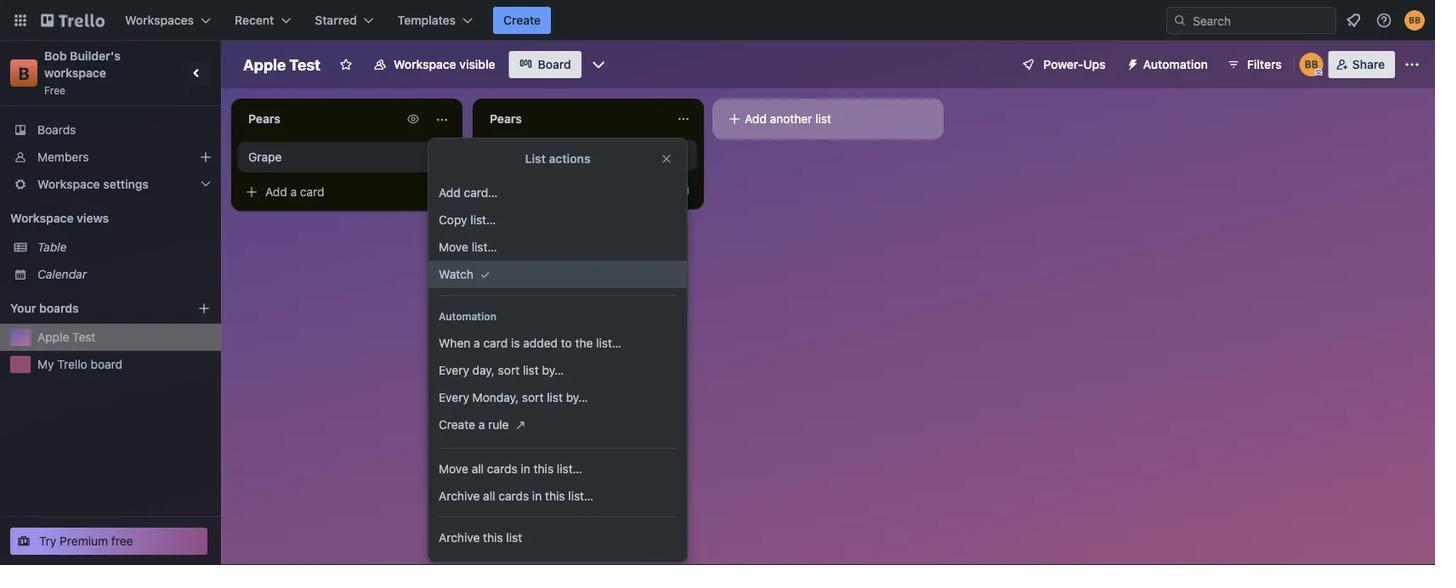Task type: describe. For each thing, give the bounding box(es) containing it.
premium
[[60, 535, 108, 549]]

every monday, sort list by… link
[[429, 385, 687, 412]]

b link
[[10, 60, 37, 87]]

automation button
[[1120, 51, 1219, 78]]

calendar link
[[37, 266, 211, 283]]

by… for every monday, sort list by…
[[566, 391, 588, 405]]

boards
[[37, 123, 76, 137]]

share
[[1353, 57, 1386, 71]]

search image
[[1174, 14, 1188, 27]]

try premium free
[[39, 535, 133, 549]]

add board image
[[197, 302, 211, 316]]

list
[[525, 152, 546, 166]]

every for every monday, sort list by…
[[439, 391, 469, 405]]

create a rule link
[[429, 412, 687, 442]]

templates button
[[388, 7, 483, 34]]

archive for archive this list
[[439, 531, 480, 545]]

create button
[[493, 7, 551, 34]]

power-ups button
[[1010, 51, 1117, 78]]

when a card is added to the list… link
[[429, 330, 687, 357]]

workspace settings
[[37, 177, 149, 191]]

list down archive all cards in this list…
[[507, 531, 522, 545]]

bob builder's workspace link
[[44, 49, 124, 80]]

move all cards in this list… link
[[429, 456, 687, 483]]

cards for move
[[487, 462, 518, 476]]

sm image up the copy list…
[[485, 182, 502, 199]]

1 vertical spatial apple
[[37, 330, 69, 345]]

create for create a rule
[[439, 418, 475, 432]]

apple test link
[[37, 329, 211, 346]]

visible
[[460, 57, 496, 71]]

in for archive all cards in this list…
[[532, 490, 542, 504]]

move list… link
[[429, 234, 687, 261]]

try
[[39, 535, 56, 549]]

settings
[[103, 177, 149, 191]]

watch link
[[429, 261, 687, 288]]

filters button
[[1222, 51, 1288, 78]]

archive all cards in this list…
[[439, 490, 594, 504]]

archive all cards in this list… link
[[429, 483, 687, 510]]

boards link
[[0, 117, 221, 144]]

workspace visible
[[394, 57, 496, 71]]

when a card is added to the list…
[[439, 336, 622, 350]]

test inside board name text box
[[290, 55, 321, 74]]

recent button
[[225, 7, 301, 34]]

bob builder (bobbuilder40) image
[[1300, 53, 1324, 77]]

bob builder's workspace free
[[44, 49, 124, 96]]

your
[[10, 302, 36, 316]]

table link
[[37, 239, 211, 256]]

grape link for pears text box
[[238, 142, 456, 173]]

Pears text field
[[480, 105, 667, 133]]

sm image inside watch link
[[477, 266, 494, 283]]

copy list… link
[[429, 207, 687, 234]]

my trello board link
[[37, 356, 211, 373]]

is
[[511, 336, 520, 350]]

add card…
[[439, 186, 498, 200]]

your boards
[[10, 302, 79, 316]]

when
[[439, 336, 471, 350]]

power-
[[1044, 57, 1084, 71]]

templates
[[398, 13, 456, 27]]

list… up 'archive all cards in this list…' link
[[557, 462, 583, 476]]

move list…
[[439, 240, 497, 254]]

cards for archive
[[499, 490, 529, 504]]

try premium free button
[[10, 528, 208, 555]]

ups
[[1084, 57, 1106, 71]]

back to home image
[[41, 7, 105, 34]]

monday,
[[473, 391, 519, 405]]

bob builder (bobbuilder40) image
[[1405, 10, 1426, 31]]

create for create
[[504, 13, 541, 27]]

archive this list link
[[429, 525, 687, 552]]

apple inside board name text box
[[243, 55, 286, 74]]

b
[[18, 63, 29, 83]]

sort for day,
[[498, 364, 520, 378]]

sm image inside add another list 'link'
[[726, 111, 743, 128]]

0 horizontal spatial automation
[[439, 310, 497, 322]]

sm image
[[1120, 51, 1144, 75]]

automation inside "button"
[[1144, 57, 1209, 71]]

free
[[111, 535, 133, 549]]

copy
[[439, 213, 468, 227]]

primary element
[[0, 0, 1436, 41]]

every day, sort list by…
[[439, 364, 564, 378]]

list… inside "link"
[[471, 213, 496, 227]]

workspace visible button
[[363, 51, 506, 78]]

card for add
[[300, 185, 325, 199]]

star or unstar board image
[[339, 58, 353, 71]]

bob
[[44, 49, 67, 63]]

starred
[[315, 13, 357, 27]]

0 notifications image
[[1344, 10, 1364, 31]]

workspace settings button
[[0, 171, 221, 198]]

a for when
[[474, 336, 480, 350]]

add for add a card
[[265, 185, 287, 199]]

archive this list
[[439, 531, 522, 545]]

workspace for workspace views
[[10, 211, 74, 225]]

watch
[[439, 268, 477, 282]]

every day, sort list by… link
[[429, 357, 687, 385]]

every monday, sort list by…
[[439, 391, 588, 405]]

starred button
[[305, 7, 384, 34]]

move all cards in this list…
[[439, 462, 583, 476]]

this for move all cards in this list…
[[534, 462, 554, 476]]

members
[[37, 150, 89, 164]]

filters
[[1248, 57, 1283, 71]]



Task type: locate. For each thing, give the bounding box(es) containing it.
trello
[[57, 358, 87, 372]]

add
[[745, 112, 767, 126], [265, 185, 287, 199], [439, 186, 461, 200]]

workspace down templates
[[394, 57, 457, 71]]

workspace views
[[10, 211, 109, 225]]

my
[[37, 358, 54, 372]]

every down when
[[439, 364, 469, 378]]

cards down move all cards in this list…
[[499, 490, 529, 504]]

Pears text field
[[238, 105, 398, 133]]

by… inside "every day, sort list by…" 'link'
[[542, 364, 564, 378]]

grape link for pears text field
[[480, 140, 698, 171]]

cards up archive all cards in this list…
[[487, 462, 518, 476]]

apple test
[[243, 55, 321, 74], [37, 330, 96, 345]]

day,
[[473, 364, 495, 378]]

cards inside 'archive all cards in this list…' link
[[499, 490, 529, 504]]

create from template… image for pears text box
[[436, 185, 449, 199]]

sm image down 'move list…'
[[477, 266, 494, 283]]

in
[[521, 462, 531, 476], [532, 490, 542, 504]]

workspace down the members
[[37, 177, 100, 191]]

create from template… image
[[677, 184, 691, 197], [436, 185, 449, 199]]

a left the rule
[[479, 418, 485, 432]]

apple test inside board name text box
[[243, 55, 321, 74]]

test up my trello board
[[72, 330, 96, 345]]

0 vertical spatial workspace
[[394, 57, 457, 71]]

1 vertical spatial every
[[439, 391, 469, 405]]

power-ups
[[1044, 57, 1106, 71]]

copy list…
[[439, 213, 496, 227]]

1 horizontal spatial create
[[504, 13, 541, 27]]

cards
[[487, 462, 518, 476], [499, 490, 529, 504]]

add another list
[[745, 112, 832, 126]]

card down pears text box
[[300, 185, 325, 199]]

list… down card…
[[471, 213, 496, 227]]

recent
[[235, 13, 274, 27]]

0 vertical spatial archive
[[439, 490, 480, 504]]

your boards with 2 items element
[[10, 299, 172, 319]]

add a card
[[265, 185, 325, 199]]

0 vertical spatial test
[[290, 55, 321, 74]]

automation down 'search' icon at the top of page
[[1144, 57, 1209, 71]]

grape left list
[[490, 148, 523, 162]]

create up board link
[[504, 13, 541, 27]]

2 vertical spatial workspace
[[10, 211, 74, 225]]

workspace navigation collapse icon image
[[185, 61, 209, 85]]

sm image
[[405, 111, 422, 128], [726, 111, 743, 128], [485, 182, 502, 199], [243, 184, 260, 201], [477, 266, 494, 283]]

1 horizontal spatial sort
[[522, 391, 544, 405]]

list right 'another'
[[816, 112, 832, 126]]

all for move
[[472, 462, 484, 476]]

a for add
[[291, 185, 297, 199]]

1 horizontal spatial test
[[290, 55, 321, 74]]

archive for archive all cards in this list…
[[439, 490, 480, 504]]

customize views image
[[590, 56, 607, 73]]

add down pears text box
[[265, 185, 287, 199]]

0 horizontal spatial apple
[[37, 330, 69, 345]]

0 vertical spatial apple test
[[243, 55, 321, 74]]

create inside button
[[504, 13, 541, 27]]

1 horizontal spatial automation
[[1144, 57, 1209, 71]]

1 archive from the top
[[439, 490, 480, 504]]

a for create
[[479, 418, 485, 432]]

2 every from the top
[[439, 391, 469, 405]]

1 move from the top
[[439, 240, 469, 254]]

by… down "every day, sort list by…" 'link'
[[566, 391, 588, 405]]

all down create a rule
[[472, 462, 484, 476]]

boards
[[39, 302, 79, 316]]

1 vertical spatial cards
[[499, 490, 529, 504]]

open information menu image
[[1376, 12, 1393, 29]]

list… down the copy list…
[[472, 240, 497, 254]]

list down the when a card is added to the list…
[[523, 364, 539, 378]]

add card… link
[[429, 179, 687, 207]]

by… for every day, sort list by…
[[542, 364, 564, 378]]

apple test up trello
[[37, 330, 96, 345]]

workspaces button
[[115, 7, 221, 34]]

0 vertical spatial every
[[439, 364, 469, 378]]

by… inside the every monday, sort list by… link
[[566, 391, 588, 405]]

in inside move all cards in this list… link
[[521, 462, 531, 476]]

1 horizontal spatial grape link
[[480, 140, 698, 171]]

test inside "apple test" link
[[72, 330, 96, 345]]

create left the rule
[[439, 418, 475, 432]]

1 vertical spatial test
[[72, 330, 96, 345]]

grape
[[490, 148, 523, 162], [248, 150, 282, 164]]

0 horizontal spatial create from template… image
[[436, 185, 449, 199]]

this up 'archive all cards in this list…' link
[[534, 462, 554, 476]]

a
[[291, 185, 297, 199], [474, 336, 480, 350], [479, 418, 485, 432]]

workspace up table
[[10, 211, 74, 225]]

builder's
[[70, 49, 121, 63]]

move down copy
[[439, 240, 469, 254]]

Board name text field
[[235, 51, 329, 78]]

1 vertical spatial by…
[[566, 391, 588, 405]]

every up create a rule
[[439, 391, 469, 405]]

list…
[[471, 213, 496, 227], [472, 240, 497, 254], [596, 336, 622, 350], [557, 462, 583, 476], [569, 490, 594, 504]]

create a rule
[[439, 418, 509, 432]]

show menu image
[[1404, 56, 1421, 73]]

1 horizontal spatial grape
[[490, 148, 523, 162]]

members link
[[0, 144, 221, 171]]

0 vertical spatial all
[[472, 462, 484, 476]]

list… down move all cards in this list… link at the bottom left of the page
[[569, 490, 594, 504]]

in up archive all cards in this list…
[[521, 462, 531, 476]]

0 vertical spatial cards
[[487, 462, 518, 476]]

workspace
[[394, 57, 457, 71], [37, 177, 100, 191], [10, 211, 74, 225]]

sm image inside "add a card" link
[[243, 184, 260, 201]]

rule
[[488, 418, 509, 432]]

card left is
[[484, 336, 508, 350]]

0 horizontal spatial add
[[265, 185, 287, 199]]

sort right day,
[[498, 364, 520, 378]]

1 vertical spatial card
[[484, 336, 508, 350]]

0 horizontal spatial by…
[[542, 364, 564, 378]]

sm image left add a card
[[243, 184, 260, 201]]

1 vertical spatial archive
[[439, 531, 480, 545]]

1 vertical spatial a
[[474, 336, 480, 350]]

1 vertical spatial create
[[439, 418, 475, 432]]

create from template… image for pears text field
[[677, 184, 691, 197]]

board
[[538, 57, 572, 71]]

sort for monday,
[[522, 391, 544, 405]]

calendar
[[37, 268, 87, 282]]

workspace for workspace visible
[[394, 57, 457, 71]]

all for archive
[[483, 490, 496, 504]]

2 archive from the top
[[439, 531, 480, 545]]

sort inside "every day, sort list by…" 'link'
[[498, 364, 520, 378]]

add another list link
[[720, 105, 937, 133]]

list actions
[[525, 152, 591, 166]]

1 vertical spatial in
[[532, 490, 542, 504]]

0 vertical spatial move
[[439, 240, 469, 254]]

1 vertical spatial this
[[545, 490, 565, 504]]

workspace for workspace settings
[[37, 177, 100, 191]]

2 vertical spatial this
[[483, 531, 503, 545]]

test left "star or unstar board" image
[[290, 55, 321, 74]]

list… right the the
[[596, 336, 622, 350]]

add for add another list
[[745, 112, 767, 126]]

every inside 'link'
[[439, 364, 469, 378]]

0 vertical spatial by…
[[542, 364, 564, 378]]

move for move all cards in this list…
[[439, 462, 469, 476]]

workspace
[[44, 66, 106, 80]]

to
[[561, 336, 572, 350]]

grape link down pears text field
[[480, 140, 698, 171]]

in inside 'archive all cards in this list…' link
[[532, 490, 542, 504]]

this down move all cards in this list… link at the bottom left of the page
[[545, 490, 565, 504]]

grape link up "add a card" link
[[238, 142, 456, 173]]

0 vertical spatial create
[[504, 13, 541, 27]]

this
[[534, 462, 554, 476], [545, 490, 565, 504], [483, 531, 503, 545]]

apple up the my
[[37, 330, 69, 345]]

card…
[[464, 186, 498, 200]]

1 horizontal spatial apple test
[[243, 55, 321, 74]]

0 horizontal spatial apple test
[[37, 330, 96, 345]]

apple
[[243, 55, 286, 74], [37, 330, 69, 345]]

apple test down recent dropdown button
[[243, 55, 321, 74]]

grape for pears text field
[[490, 148, 523, 162]]

0 horizontal spatial card
[[300, 185, 325, 199]]

create
[[504, 13, 541, 27], [439, 418, 475, 432]]

all down move all cards in this list…
[[483, 490, 496, 504]]

0 vertical spatial this
[[534, 462, 554, 476]]

1 every from the top
[[439, 364, 469, 378]]

sort inside the every monday, sort list by… link
[[522, 391, 544, 405]]

0 vertical spatial apple
[[243, 55, 286, 74]]

automation up when
[[439, 310, 497, 322]]

add for add card…
[[439, 186, 461, 200]]

0 horizontal spatial test
[[72, 330, 96, 345]]

Search field
[[1188, 8, 1336, 33]]

free
[[44, 84, 65, 96]]

another
[[770, 112, 813, 126]]

0 vertical spatial sort
[[498, 364, 520, 378]]

1 horizontal spatial by…
[[566, 391, 588, 405]]

1 horizontal spatial apple
[[243, 55, 286, 74]]

0 vertical spatial a
[[291, 185, 297, 199]]

archive up the archive this list
[[439, 490, 480, 504]]

board link
[[509, 51, 582, 78]]

0 vertical spatial in
[[521, 462, 531, 476]]

every
[[439, 364, 469, 378], [439, 391, 469, 405]]

my trello board
[[37, 358, 123, 372]]

a right when
[[474, 336, 480, 350]]

a down pears text box
[[291, 185, 297, 199]]

every for every day, sort list by…
[[439, 364, 469, 378]]

by…
[[542, 364, 564, 378], [566, 391, 588, 405]]

2 move from the top
[[439, 462, 469, 476]]

added
[[523, 336, 558, 350]]

archive down archive all cards in this list…
[[439, 531, 480, 545]]

sort
[[498, 364, 520, 378], [522, 391, 544, 405]]

the
[[576, 336, 593, 350]]

workspace inside workspace visible button
[[394, 57, 457, 71]]

0 horizontal spatial grape link
[[238, 142, 456, 173]]

add inside 'link'
[[745, 112, 767, 126]]

in for move all cards in this list…
[[521, 462, 531, 476]]

card
[[300, 185, 325, 199], [484, 336, 508, 350]]

card for when
[[484, 336, 508, 350]]

share button
[[1329, 51, 1396, 78]]

1 vertical spatial sort
[[522, 391, 544, 405]]

1 horizontal spatial card
[[484, 336, 508, 350]]

automation
[[1144, 57, 1209, 71], [439, 310, 497, 322]]

add up copy
[[439, 186, 461, 200]]

this down archive all cards in this list…
[[483, 531, 503, 545]]

2 vertical spatial a
[[479, 418, 485, 432]]

1 vertical spatial move
[[439, 462, 469, 476]]

grape up add a card
[[248, 150, 282, 164]]

views
[[77, 211, 109, 225]]

move down create a rule
[[439, 462, 469, 476]]

move for move list…
[[439, 240, 469, 254]]

add left 'another'
[[745, 112, 767, 126]]

0 vertical spatial automation
[[1144, 57, 1209, 71]]

0 horizontal spatial grape
[[248, 150, 282, 164]]

table
[[37, 240, 67, 254]]

1 vertical spatial all
[[483, 490, 496, 504]]

in down move all cards in this list… link at the bottom left of the page
[[532, 490, 542, 504]]

1 vertical spatial apple test
[[37, 330, 96, 345]]

list
[[816, 112, 832, 126], [523, 364, 539, 378], [547, 391, 563, 405], [507, 531, 522, 545]]

0 horizontal spatial in
[[521, 462, 531, 476]]

1 vertical spatial workspace
[[37, 177, 100, 191]]

workspaces
[[125, 13, 194, 27]]

sort down "every day, sort list by…" 'link'
[[522, 391, 544, 405]]

sm image left the add another list
[[726, 111, 743, 128]]

1 horizontal spatial add
[[439, 186, 461, 200]]

add a card link
[[238, 180, 429, 204]]

this for archive all cards in this list…
[[545, 490, 565, 504]]

board
[[91, 358, 123, 372]]

workspace inside the workspace settings dropdown button
[[37, 177, 100, 191]]

0 vertical spatial card
[[300, 185, 325, 199]]

apple down recent dropdown button
[[243, 55, 286, 74]]

0 horizontal spatial create
[[439, 418, 475, 432]]

1 vertical spatial automation
[[439, 310, 497, 322]]

grape for pears text box
[[248, 150, 282, 164]]

cards inside move all cards in this list… link
[[487, 462, 518, 476]]

list down "every day, sort list by…" 'link'
[[547, 391, 563, 405]]

sm image down workspace visible button
[[405, 111, 422, 128]]

all
[[472, 462, 484, 476], [483, 490, 496, 504]]

actions
[[549, 152, 591, 166]]

2 horizontal spatial add
[[745, 112, 767, 126]]

by… down when a card is added to the list… link
[[542, 364, 564, 378]]

this member is an admin of this board. image
[[1316, 69, 1323, 77]]

1 horizontal spatial create from template… image
[[677, 184, 691, 197]]

0 horizontal spatial sort
[[498, 364, 520, 378]]

1 horizontal spatial in
[[532, 490, 542, 504]]



Task type: vqa. For each thing, say whether or not it's contained in the screenshot.
full
no



